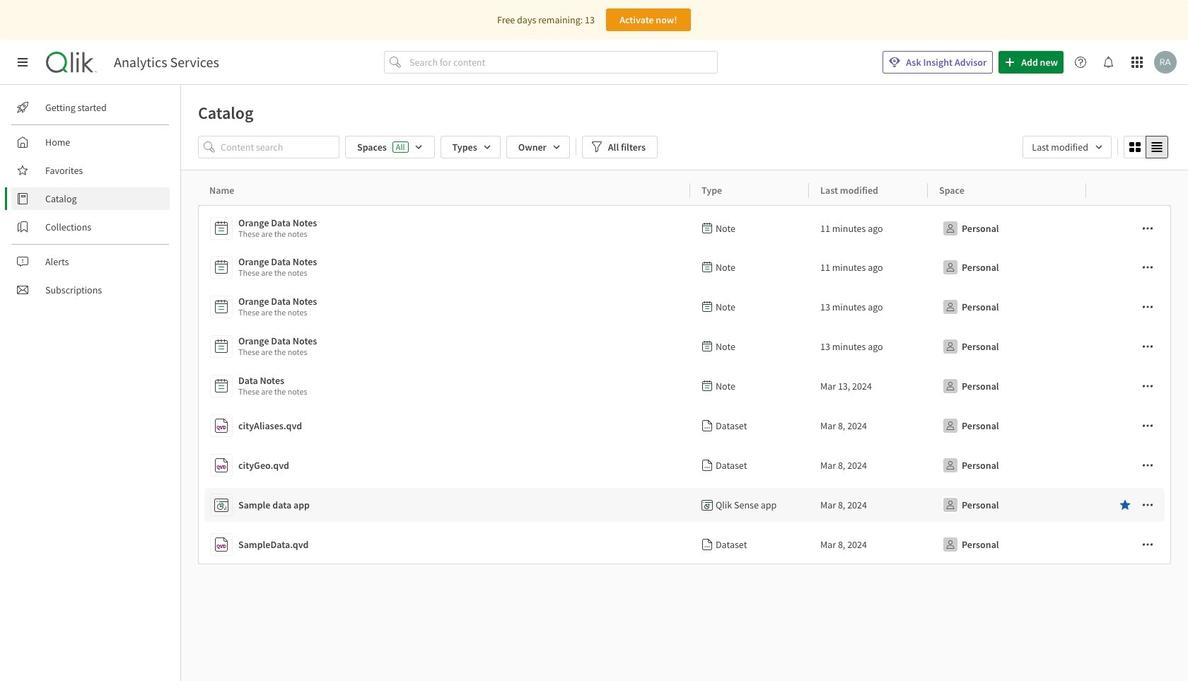 Task type: vqa. For each thing, say whether or not it's contained in the screenshot.
List view ICON at the right top
yes



Task type: describe. For each thing, give the bounding box(es) containing it.
3 more actions image from the top
[[1143, 381, 1154, 392]]

2 more actions image from the top
[[1143, 262, 1154, 273]]

Search for content text field
[[407, 51, 718, 74]]

Content search text field
[[221, 136, 340, 158]]

tile view image
[[1130, 142, 1141, 153]]

1 more actions image from the top
[[1143, 223, 1154, 234]]

1 more actions image from the top
[[1143, 301, 1154, 313]]

none field inside filters region
[[1023, 136, 1112, 158]]

remove from favorites image
[[1120, 500, 1131, 511]]

5 more actions image from the top
[[1143, 500, 1154, 511]]

ruby anderson image
[[1155, 51, 1177, 74]]

6 more actions image from the top
[[1143, 539, 1154, 550]]



Task type: locate. For each thing, give the bounding box(es) containing it.
analytics services element
[[114, 54, 219, 71]]

None field
[[1023, 136, 1112, 158]]

3 more actions image from the top
[[1143, 460, 1154, 471]]

cell
[[691, 205, 809, 248], [809, 205, 928, 248], [928, 205, 1087, 248], [1087, 205, 1172, 248], [691, 248, 809, 287], [809, 248, 928, 287], [928, 248, 1087, 287], [1087, 248, 1172, 287], [691, 287, 809, 327], [809, 287, 928, 327], [928, 287, 1087, 327], [1087, 287, 1172, 327], [691, 327, 809, 367], [809, 327, 928, 367], [928, 327, 1087, 367], [1087, 327, 1172, 367], [691, 367, 809, 406], [809, 367, 928, 406], [928, 367, 1087, 406], [1087, 367, 1172, 406], [691, 406, 809, 446], [809, 406, 928, 446], [928, 406, 1087, 446], [1087, 406, 1172, 446], [691, 446, 809, 485], [809, 446, 928, 485], [928, 446, 1087, 485], [1087, 446, 1172, 485], [691, 485, 809, 525], [809, 485, 928, 525], [928, 485, 1087, 525], [1087, 485, 1172, 525], [691, 525, 809, 565], [809, 525, 928, 565], [928, 525, 1087, 565], [1087, 525, 1172, 565]]

2 more actions image from the top
[[1143, 341, 1154, 352]]

4 more actions image from the top
[[1143, 420, 1154, 432]]

list view image
[[1152, 142, 1163, 153]]

filters region
[[181, 133, 1189, 170]]

1 vertical spatial more actions image
[[1143, 262, 1154, 273]]

more actions image
[[1143, 223, 1154, 234], [1143, 262, 1154, 273], [1143, 460, 1154, 471]]

more actions image
[[1143, 301, 1154, 313], [1143, 341, 1154, 352], [1143, 381, 1154, 392], [1143, 420, 1154, 432], [1143, 500, 1154, 511], [1143, 539, 1154, 550]]

close sidebar menu image
[[17, 57, 28, 68]]

2 vertical spatial more actions image
[[1143, 460, 1154, 471]]

0 vertical spatial more actions image
[[1143, 223, 1154, 234]]

switch view group
[[1124, 136, 1169, 158]]

navigation pane element
[[0, 91, 180, 307]]



